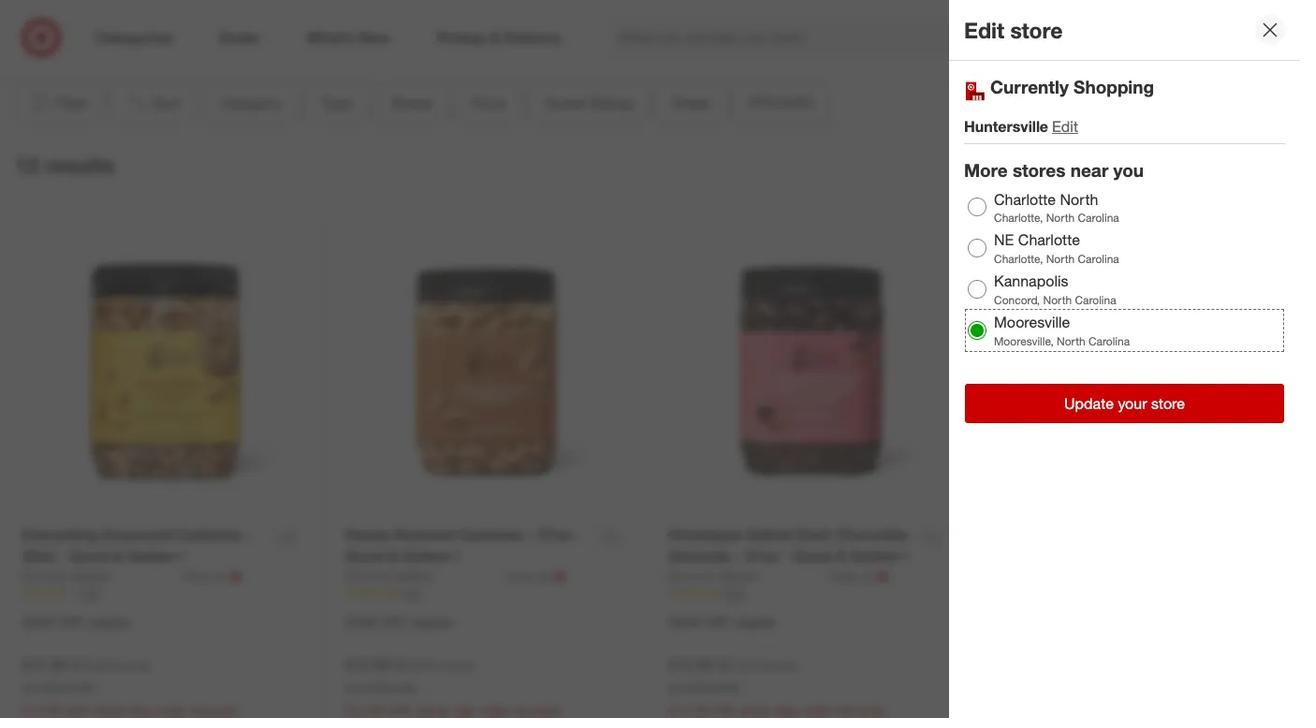 Task type: vqa. For each thing, say whether or not it's contained in the screenshot.
904
no



Task type: describe. For each thing, give the bounding box(es) containing it.
( for honey roasted cashews - 27oz - good & gather™
[[394, 658, 397, 673]]

order for salted
[[802, 702, 833, 718]]

$15.99 for honey roasted cashews - 27oz - good & gather™
[[345, 656, 390, 674]]

almonds
[[669, 547, 731, 566]]

$14.99 for everything seasoned cashews - 30oz - good & gather™
[[22, 702, 61, 718]]

charlotte inside ne charlotte charlotte, north carolina
[[1019, 231, 1081, 250]]

ne charlotte charlotte, north carolina
[[995, 231, 1120, 266]]

1
[[1269, 20, 1275, 31]]

north up ne charlotte charlotte, north carolina
[[1047, 211, 1075, 225]]

search
[[1051, 30, 1096, 48]]

good & gather link for roasted
[[345, 568, 504, 586]]

shopping
[[1074, 76, 1155, 97]]

snap for himalayan salted dark chocolate almonds - 37oz - good & gather™
[[669, 614, 704, 630]]

good inside everything seasoned cashews - 30oz - good & gather™
[[70, 547, 109, 566]]

charlotte, for ne
[[995, 252, 1044, 266]]

store inside button
[[1152, 395, 1186, 413]]

( for himalayan salted dark chocolate almonds - 37oz - good & gather™
[[717, 658, 721, 673]]

brand button
[[376, 82, 449, 124]]

charlotte, for charlotte
[[995, 211, 1044, 225]]

27oz
[[538, 526, 571, 544]]

snap ebt eligible for honey roasted cashews - 27oz - good & gather™
[[345, 614, 453, 630]]

& inside everything seasoned cashews - 30oz - good & gather™
[[113, 547, 123, 566]]

gather for salted
[[717, 568, 757, 584]]

/ounce for seasoned
[[106, 658, 147, 673]]

day for salted
[[777, 702, 798, 718]]

gather™ for seasoned
[[127, 547, 185, 566]]

your
[[1119, 395, 1148, 413]]

items
[[643, 37, 679, 56]]

carolina inside charlotte north charlotte, north carolina
[[1079, 211, 1120, 225]]

type
[[321, 94, 353, 112]]

services for honey roasted cashews - 27oz - good & gather™
[[513, 702, 562, 718]]

carolina inside ne charlotte charlotte, north carolina
[[1079, 252, 1120, 266]]

& inside honey roasted cashews - 27oz - good & gather™
[[388, 547, 399, 566]]

edit store dialog
[[950, 0, 1301, 718]]

30oz
[[22, 547, 55, 566]]

only for salted
[[832, 568, 858, 584]]

pickup button
[[1011, 146, 1134, 187]]

type button
[[305, 82, 369, 124]]

good & gather for everything
[[22, 568, 111, 584]]

north down near
[[1061, 190, 1099, 208]]

himalayan salted dark chocolate almonds - 37oz - good & gather™ link
[[669, 525, 911, 568]]

mooresville,
[[995, 335, 1054, 349]]

only at ¬ for himalayan salted dark chocolate almonds - 37oz - good & gather™
[[832, 568, 889, 586]]

gather for seasoned
[[71, 568, 111, 584]]

concord,
[[995, 293, 1041, 308]]

huntersville edit
[[965, 117, 1079, 136]]

filter button
[[15, 82, 102, 124]]

12 for 12 items
[[622, 37, 638, 56]]

huntersville for everything seasoned cashews - 30oz - good & gather™
[[35, 681, 93, 695]]

good & gather for himalayan
[[669, 568, 757, 584]]

mooresville
[[995, 313, 1071, 332]]

sort button
[[110, 82, 197, 124]]

none radio inside edit store dialog
[[968, 280, 987, 299]]

) for roasted
[[470, 658, 474, 673]]

mooresville mooresville, north carolina
[[995, 313, 1131, 349]]

with for himalayan salted dark chocolate almonds - 37oz - good & gather™
[[712, 702, 736, 718]]

eligible for seasoned
[[89, 614, 130, 630]]

day for roasted
[[453, 702, 475, 718]]

honey roasted cashews - 27oz - good & gather™
[[345, 526, 582, 566]]

category button
[[204, 82, 298, 124]]

north inside kannapolis concord, north carolina
[[1044, 293, 1073, 308]]

kannapolis concord, north carolina
[[995, 272, 1117, 308]]

more stores near you
[[965, 159, 1145, 181]]

carolina inside kannapolis concord, north carolina
[[1076, 293, 1117, 308]]

$0.59
[[397, 658, 429, 673]]

/ounce for salted
[[753, 658, 794, 673]]

within
[[1196, 146, 1235, 165]]

near
[[1071, 159, 1109, 181]]

( for everything seasoned cashews - 30oz - good & gather™
[[71, 658, 74, 673]]

order for seasoned
[[155, 702, 186, 718]]

only for seasoned
[[185, 568, 212, 584]]

huntersville for honey roasted cashews - 27oz - good & gather™
[[358, 681, 417, 695]]

¬ for himalayan salted dark chocolate almonds - 37oz - good & gather™
[[877, 568, 889, 586]]

good & gather for honey
[[345, 568, 434, 584]]

What can we help you find? suggestions appear below search field
[[608, 17, 1064, 58]]

485 link
[[345, 586, 631, 603]]

salted
[[748, 526, 793, 544]]

$15.99 for himalayan salted dark chocolate almonds - 37oz - good & gather™
[[669, 656, 714, 674]]

currently shopping
[[991, 76, 1155, 97]]

dark
[[797, 526, 832, 544]]

same- for salted
[[740, 702, 777, 718]]

snap for honey roasted cashews - 27oz - good & gather™
[[345, 614, 380, 630]]

) for seasoned
[[147, 658, 150, 673]]

150 link
[[22, 586, 308, 603]]

623
[[727, 587, 746, 601]]

everything seasoned cashews - 30oz - good & gather™ link
[[22, 525, 264, 568]]

only at ¬ for everything seasoned cashews - 30oz - good & gather™
[[185, 568, 242, 586]]

snap for everything seasoned cashews - 30oz - good & gather™
[[22, 614, 57, 630]]

himalayan
[[669, 526, 743, 544]]

fpo/apo
[[749, 94, 815, 112]]

edit button
[[1053, 116, 1079, 137]]

ebt for everything seasoned cashews - 30oz - good & gather™
[[61, 614, 85, 630]]

with for everything seasoned cashews - 30oz - good & gather™
[[65, 702, 89, 718]]

$15.99 ( $0.43 /ounce ) at huntersville $14.99 with same-day order services
[[669, 656, 885, 718]]

services for everything seasoned cashews - 30oz - good & gather™
[[190, 702, 239, 718]]

ebt for himalayan salted dark chocolate almonds - 37oz - good & gather™
[[707, 614, 732, 630]]

485
[[403, 587, 422, 601]]

services for himalayan salted dark chocolate almonds - 37oz - good & gather™
[[836, 702, 885, 718]]

at inside $15.99 ( $0.53 /ounce ) at huntersville $14.99 with same-day order services
[[22, 681, 32, 695]]

fpo/apo button
[[734, 82, 831, 124]]

more
[[965, 159, 1008, 181]]

cashews for roasted
[[458, 526, 523, 544]]

search button
[[1051, 17, 1096, 62]]

honey
[[345, 526, 391, 544]]

north inside mooresville mooresville, north carolina
[[1058, 335, 1086, 349]]

deals
[[672, 94, 710, 112]]

category
[[220, 94, 282, 112]]



Task type: locate. For each thing, give the bounding box(es) containing it.
2 only at ¬ from the left
[[508, 568, 566, 586]]

himalayan salted dark chocolate almonds - 37oz - good & gather™
[[669, 526, 909, 566]]

(
[[71, 658, 74, 673], [394, 658, 397, 673], [717, 658, 721, 673]]

1 vertical spatial store
[[1152, 395, 1186, 413]]

services inside $15.99 ( $0.53 /ounce ) at huntersville $14.99 with same-day order services
[[190, 702, 239, 718]]

None radio
[[968, 198, 987, 217], [968, 239, 987, 258], [968, 322, 987, 340], [968, 198, 987, 217], [968, 239, 987, 258], [968, 322, 987, 340]]

with
[[65, 702, 89, 718], [388, 702, 413, 718], [712, 702, 736, 718]]

0 horizontal spatial gather
[[71, 568, 111, 584]]

snap
[[22, 614, 57, 630], [345, 614, 380, 630], [669, 614, 704, 630]]

same-
[[93, 702, 130, 718], [416, 702, 453, 718], [740, 702, 777, 718]]

1 horizontal spatial (
[[394, 658, 397, 673]]

1 horizontal spatial eligible
[[412, 614, 453, 630]]

2 snap ebt eligible from the left
[[345, 614, 453, 630]]

/ounce
[[106, 658, 147, 673], [429, 658, 470, 673], [753, 658, 794, 673]]

0 horizontal spatial only
[[185, 568, 212, 584]]

$14.99
[[22, 702, 61, 718], [345, 702, 385, 718], [669, 702, 708, 718]]

day inside $15.99 ( $0.53 /ounce ) at huntersville $14.99 with same-day order services
[[130, 702, 151, 718]]

charlotte,
[[995, 211, 1044, 225], [995, 252, 1044, 266]]

everything seasoned cashews - 30oz - good & gather™
[[22, 526, 253, 566]]

same- for roasted
[[416, 702, 453, 718]]

1 horizontal spatial same-
[[416, 702, 453, 718]]

$15.99 inside $15.99 ( $0.59 /ounce ) at huntersville $14.99 with same-day order services
[[345, 656, 390, 674]]

3 day from the left
[[777, 702, 798, 718]]

gather™ down seasoned
[[127, 547, 185, 566]]

same- down '$0.43'
[[740, 702, 777, 718]]

only at ¬ down everything seasoned cashews - 30oz - good & gather™
[[185, 568, 242, 586]]

gather™ inside honey roasted cashews - 27oz - good & gather™
[[403, 547, 461, 566]]

gather for roasted
[[394, 568, 434, 584]]

2 snap from the left
[[345, 614, 380, 630]]

cashews right seasoned
[[177, 526, 242, 544]]

snap ebt eligible
[[22, 614, 130, 630], [345, 614, 453, 630], [669, 614, 777, 630]]

day inside the $15.99 ( $0.43 /ounce ) at huntersville $14.99 with same-day order services
[[777, 702, 798, 718]]

ebt for honey roasted cashews - 27oz - good & gather™
[[384, 614, 408, 630]]

with inside $15.99 ( $0.53 /ounce ) at huntersville $14.99 with same-day order services
[[65, 702, 89, 718]]

/ounce inside $15.99 ( $0.53 /ounce ) at huntersville $14.99 with same-day order services
[[106, 658, 147, 673]]

eligible down 150
[[89, 614, 130, 630]]

0 vertical spatial 12
[[622, 37, 638, 56]]

snap ebt eligible for everything seasoned cashews - 30oz - good & gather™
[[22, 614, 130, 630]]

2 good & gather link from the left
[[345, 568, 504, 586]]

snap down almonds
[[669, 614, 704, 630]]

same- inside the $15.99 ( $0.43 /ounce ) at huntersville $14.99 with same-day order services
[[740, 702, 777, 718]]

sort
[[152, 94, 181, 112]]

3 /ounce from the left
[[753, 658, 794, 673]]

ready
[[1149, 146, 1192, 165]]

/ounce down 623 link
[[753, 658, 794, 673]]

everything seasoned cashews - 30oz - good & gather™ image
[[22, 228, 308, 514], [22, 228, 308, 514]]

12
[[622, 37, 638, 56], [15, 151, 39, 178]]

edit down currently shopping
[[1053, 117, 1079, 136]]

carolina up kannapolis concord, north carolina
[[1079, 252, 1120, 266]]

snap ebt eligible down 485
[[345, 614, 453, 630]]

huntersville down currently
[[965, 117, 1049, 136]]

only at ¬ down the chocolate
[[832, 568, 889, 586]]

2 horizontal spatial with
[[712, 702, 736, 718]]

1 gather from the left
[[71, 568, 111, 584]]

2 services from the left
[[513, 702, 562, 718]]

0 horizontal spatial ¬
[[230, 568, 242, 586]]

12 items
[[622, 37, 679, 56]]

north up mooresville mooresville, north carolina
[[1044, 293, 1073, 308]]

2 horizontal spatial $15.99
[[669, 656, 714, 674]]

good & gather link for salted
[[669, 568, 828, 586]]

-
[[246, 526, 253, 544], [528, 526, 534, 544], [575, 526, 582, 544], [60, 547, 66, 566], [736, 547, 742, 566], [783, 547, 790, 566]]

seasoned
[[102, 526, 173, 544]]

eligible for salted
[[735, 614, 777, 630]]

2 horizontal spatial )
[[794, 658, 797, 673]]

$15.99 left $0.59
[[345, 656, 390, 674]]

1 good & gather link from the left
[[22, 568, 181, 586]]

2 eligible from the left
[[412, 614, 453, 630]]

0 horizontal spatial day
[[130, 702, 151, 718]]

3 good & gather from the left
[[669, 568, 757, 584]]

2 horizontal spatial services
[[836, 702, 885, 718]]

3 with from the left
[[712, 702, 736, 718]]

1 horizontal spatial day
[[453, 702, 475, 718]]

3 ) from the left
[[794, 658, 797, 673]]

0 horizontal spatial good & gather link
[[22, 568, 181, 586]]

only up 150 link on the left bottom
[[185, 568, 212, 584]]

2 with from the left
[[388, 702, 413, 718]]

$14.99 for honey roasted cashews - 27oz - good & gather™
[[345, 702, 385, 718]]

huntersville down $0.59
[[358, 681, 417, 695]]

3 ebt from the left
[[707, 614, 732, 630]]

$14.99 inside the $15.99 ( $0.43 /ounce ) at huntersville $14.99 with same-day order services
[[669, 702, 708, 718]]

carolina down near
[[1079, 211, 1120, 225]]

( inside the $15.99 ( $0.43 /ounce ) at huntersville $14.99 with same-day order services
[[717, 658, 721, 673]]

150
[[80, 587, 99, 601]]

1 vertical spatial edit
[[1053, 117, 1079, 136]]

/ounce for roasted
[[429, 658, 470, 673]]

2 horizontal spatial gather™
[[851, 547, 909, 566]]

) right $0.59
[[470, 658, 474, 673]]

1 horizontal spatial good & gather
[[345, 568, 434, 584]]

snap ebt eligible down 150
[[22, 614, 130, 630]]

2 cashews from the left
[[458, 526, 523, 544]]

day inside $15.99 ( $0.59 /ounce ) at huntersville $14.99 with same-day order services
[[453, 702, 475, 718]]

1 horizontal spatial order
[[478, 702, 509, 718]]

0 horizontal spatial 12
[[15, 151, 39, 178]]

guest rating button
[[530, 82, 649, 124]]

1 horizontal spatial edit
[[1053, 117, 1079, 136]]

1 cashews from the left
[[177, 526, 242, 544]]

good & gather link up 485
[[345, 568, 504, 586]]

2 gather™ from the left
[[403, 547, 461, 566]]

12 left results at left
[[15, 151, 39, 178]]

2 $14.99 from the left
[[345, 702, 385, 718]]

honey roasted cashews - 27oz - good & gather™ image
[[345, 228, 631, 514], [345, 228, 631, 514]]

deals button
[[657, 82, 726, 124]]

only at ¬ down 27oz
[[508, 568, 566, 586]]

1 horizontal spatial 12
[[622, 37, 638, 56]]

1 vertical spatial 12
[[15, 151, 39, 178]]

ebt
[[61, 614, 85, 630], [384, 614, 408, 630], [707, 614, 732, 630]]

$0.53
[[74, 658, 106, 673]]

2 horizontal spatial $14.99
[[669, 702, 708, 718]]

3 same- from the left
[[740, 702, 777, 718]]

1 horizontal spatial with
[[388, 702, 413, 718]]

1 horizontal spatial services
[[513, 702, 562, 718]]

$0.43
[[721, 658, 753, 673]]

1 horizontal spatial good & gather link
[[345, 568, 504, 586]]

1 gather™ from the left
[[127, 547, 185, 566]]

0 horizontal spatial with
[[65, 702, 89, 718]]

$14.99 for himalayan salted dark chocolate almonds - 37oz - good & gather™
[[669, 702, 708, 718]]

honey roasted cashews - 27oz - good & gather™ link
[[345, 525, 587, 568]]

charlotte, inside charlotte north charlotte, north carolina
[[995, 211, 1044, 225]]

2 horizontal spatial gather
[[717, 568, 757, 584]]

2 horizontal spatial order
[[802, 702, 833, 718]]

guest rating
[[546, 94, 633, 112]]

/ounce down 150 link on the left bottom
[[106, 658, 147, 673]]

1 with from the left
[[65, 702, 89, 718]]

$15.99 for everything seasoned cashews - 30oz - good & gather™
[[22, 656, 67, 674]]

1 horizontal spatial gather
[[394, 568, 434, 584]]

order for roasted
[[478, 702, 509, 718]]

0 horizontal spatial same-
[[93, 702, 130, 718]]

1 good & gather from the left
[[22, 568, 111, 584]]

1 horizontal spatial )
[[470, 658, 474, 673]]

north down mooresville
[[1058, 335, 1086, 349]]

2 horizontal spatial day
[[777, 702, 798, 718]]

update your store
[[1065, 395, 1186, 413]]

0 vertical spatial store
[[1011, 17, 1063, 43]]

good
[[70, 547, 109, 566], [345, 547, 384, 566], [794, 547, 833, 566], [22, 568, 55, 584], [345, 568, 378, 584], [669, 568, 702, 584]]

snap down 30oz
[[22, 614, 57, 630]]

$14.99 inside $15.99 ( $0.53 /ounce ) at huntersville $14.99 with same-day order services
[[22, 702, 61, 718]]

) right '$0.43'
[[794, 658, 797, 673]]

day
[[130, 702, 151, 718], [453, 702, 475, 718], [777, 702, 798, 718]]

2 horizontal spatial eligible
[[735, 614, 777, 630]]

store
[[1011, 17, 1063, 43], [1152, 395, 1186, 413]]

ebt down 623
[[707, 614, 732, 630]]

1 horizontal spatial $14.99
[[345, 702, 385, 718]]

results
[[45, 151, 115, 178]]

gather™ down roasted
[[403, 547, 461, 566]]

day for seasoned
[[130, 702, 151, 718]]

0 horizontal spatial (
[[71, 658, 74, 673]]

price button
[[456, 82, 522, 124]]

huntersville inside $15.99 ( $0.59 /ounce ) at huntersville $14.99 with same-day order services
[[358, 681, 417, 695]]

services
[[190, 702, 239, 718], [513, 702, 562, 718], [836, 702, 885, 718]]

¬ for honey roasted cashews - 27oz - good & gather™
[[553, 568, 566, 586]]

3 gather from the left
[[717, 568, 757, 584]]

1 snap ebt eligible from the left
[[22, 614, 130, 630]]

himalayan salted dark chocolate almonds - 37oz - good & gather™ image
[[669, 228, 955, 514], [669, 228, 955, 514]]

1 link
[[1241, 17, 1282, 58]]

good & gather
[[22, 568, 111, 584], [345, 568, 434, 584], [669, 568, 757, 584]]

) inside $15.99 ( $0.59 /ounce ) at huntersville $14.99 with same-day order services
[[470, 658, 474, 673]]

price
[[472, 94, 506, 112]]

3 order from the left
[[802, 702, 833, 718]]

) inside $15.99 ( $0.53 /ounce ) at huntersville $14.99 with same-day order services
[[147, 658, 150, 673]]

cashews inside everything seasoned cashews - 30oz - good & gather™
[[177, 526, 242, 544]]

ebt down 150
[[61, 614, 85, 630]]

None radio
[[968, 280, 987, 299]]

with for honey roasted cashews - 27oz - good & gather™
[[388, 702, 413, 718]]

1 ebt from the left
[[61, 614, 85, 630]]

carolina up 'update your store'
[[1089, 335, 1131, 349]]

cashews inside honey roasted cashews - 27oz - good & gather™
[[458, 526, 523, 544]]

store right your
[[1152, 395, 1186, 413]]

charlotte down "stores"
[[995, 190, 1057, 208]]

2 good & gather from the left
[[345, 568, 434, 584]]

1 day from the left
[[130, 702, 151, 718]]

1 ¬ from the left
[[230, 568, 242, 586]]

services inside $15.99 ( $0.59 /ounce ) at huntersville $14.99 with same-day order services
[[513, 702, 562, 718]]

ne
[[995, 231, 1015, 250]]

2 order from the left
[[478, 702, 509, 718]]

good inside himalayan salted dark chocolate almonds - 37oz - good & gather™
[[794, 547, 833, 566]]

$15.99 inside the $15.99 ( $0.43 /ounce ) at huntersville $14.99 with same-day order services
[[669, 656, 714, 674]]

filter
[[55, 94, 88, 112]]

1 horizontal spatial store
[[1152, 395, 1186, 413]]

good & gather link up 150
[[22, 568, 181, 586]]

only up "485" link
[[508, 568, 535, 584]]

charlotte, down ne
[[995, 252, 1044, 266]]

3 eligible from the left
[[735, 614, 777, 630]]

gather up 485
[[394, 568, 434, 584]]

0 vertical spatial edit
[[965, 17, 1005, 43]]

charlotte, inside ne charlotte charlotte, north carolina
[[995, 252, 1044, 266]]

only at ¬
[[185, 568, 242, 586], [508, 568, 566, 586], [832, 568, 889, 586]]

12 for 12 results
[[15, 151, 39, 178]]

0 horizontal spatial store
[[1011, 17, 1063, 43]]

0 horizontal spatial ebt
[[61, 614, 85, 630]]

gather™
[[127, 547, 185, 566], [403, 547, 461, 566], [851, 547, 909, 566]]

0 horizontal spatial eligible
[[89, 614, 130, 630]]

$15.99 left $0.53
[[22, 656, 67, 674]]

update your store button
[[965, 383, 1286, 425]]

with inside $15.99 ( $0.59 /ounce ) at huntersville $14.99 with same-day order services
[[388, 702, 413, 718]]

rating
[[590, 94, 633, 112]]

huntersville down '$0.43'
[[681, 681, 740, 695]]

2 horizontal spatial (
[[717, 658, 721, 673]]

3 $15.99 from the left
[[669, 656, 714, 674]]

hours
[[1252, 146, 1290, 165]]

snap ebt eligible down 623
[[669, 614, 777, 630]]

1 order from the left
[[155, 702, 186, 718]]

gather up 623
[[717, 568, 757, 584]]

0 horizontal spatial gather™
[[127, 547, 185, 566]]

) inside the $15.99 ( $0.43 /ounce ) at huntersville $14.99 with same-day order services
[[794, 658, 797, 673]]

0 horizontal spatial cashews
[[177, 526, 242, 544]]

1 horizontal spatial gather™
[[403, 547, 461, 566]]

charlotte inside charlotte north charlotte, north carolina
[[995, 190, 1057, 208]]

2 only from the left
[[508, 568, 535, 584]]

with inside the $15.99 ( $0.43 /ounce ) at huntersville $14.99 with same-day order services
[[712, 702, 736, 718]]

eligible
[[89, 614, 130, 630], [412, 614, 453, 630], [735, 614, 777, 630]]

cashews
[[177, 526, 242, 544], [458, 526, 523, 544]]

2 ¬ from the left
[[553, 568, 566, 586]]

order inside $15.99 ( $0.59 /ounce ) at huntersville $14.99 with same-day order services
[[478, 702, 509, 718]]

good inside honey roasted cashews - 27oz - good & gather™
[[345, 547, 384, 566]]

1 only at ¬ from the left
[[185, 568, 242, 586]]

2
[[1239, 146, 1248, 165]]

update
[[1065, 395, 1115, 413]]

¬
[[230, 568, 242, 586], [553, 568, 566, 586], [877, 568, 889, 586]]

at
[[215, 568, 226, 584], [539, 568, 550, 584], [862, 568, 873, 584], [22, 681, 32, 695], [345, 681, 355, 695], [669, 681, 678, 695]]

2 horizontal spatial same-
[[740, 702, 777, 718]]

2 horizontal spatial only
[[832, 568, 858, 584]]

edit store
[[965, 17, 1063, 43]]

you
[[1114, 159, 1145, 181]]

eligible down 623
[[735, 614, 777, 630]]

2 $15.99 from the left
[[345, 656, 390, 674]]

1 ( from the left
[[71, 658, 74, 673]]

2 gather from the left
[[394, 568, 434, 584]]

&
[[113, 547, 123, 566], [388, 547, 399, 566], [837, 547, 847, 566], [59, 568, 67, 584], [382, 568, 390, 584], [705, 568, 714, 584]]

with down $0.59
[[388, 702, 413, 718]]

carolina inside mooresville mooresville, north carolina
[[1089, 335, 1131, 349]]

cashews for seasoned
[[177, 526, 242, 544]]

2 horizontal spatial good & gather link
[[669, 568, 828, 586]]

0 horizontal spatial $14.99
[[22, 702, 61, 718]]

everything
[[22, 526, 98, 544]]

ready within 2 hours
[[1149, 146, 1290, 165]]

good & gather link for seasoned
[[22, 568, 181, 586]]

with down $0.53
[[65, 702, 89, 718]]

0 horizontal spatial edit
[[965, 17, 1005, 43]]

0 horizontal spatial )
[[147, 658, 150, 673]]

/ounce inside the $15.99 ( $0.43 /ounce ) at huntersville $14.99 with same-day order services
[[753, 658, 794, 673]]

1 horizontal spatial /ounce
[[429, 658, 470, 673]]

1 horizontal spatial only
[[508, 568, 535, 584]]

good & gather down almonds
[[669, 568, 757, 584]]

0 horizontal spatial order
[[155, 702, 186, 718]]

2 /ounce from the left
[[429, 658, 470, 673]]

charlotte north charlotte, north carolina
[[995, 190, 1120, 225]]

37oz
[[746, 547, 779, 566]]

1 $14.99 from the left
[[22, 702, 61, 718]]

huntersville for himalayan salted dark chocolate almonds - 37oz - good & gather™
[[681, 681, 740, 695]]

only up 623 link
[[832, 568, 858, 584]]

1 ) from the left
[[147, 658, 150, 673]]

brand
[[392, 94, 433, 112]]

huntersville inside edit store dialog
[[965, 117, 1049, 136]]

$15.99 inside $15.99 ( $0.53 /ounce ) at huntersville $14.99 with same-day order services
[[22, 656, 67, 674]]

chocolate
[[836, 526, 909, 544]]

north inside ne charlotte charlotte, north carolina
[[1047, 252, 1075, 266]]

2 horizontal spatial ¬
[[877, 568, 889, 586]]

at inside the $15.99 ( $0.43 /ounce ) at huntersville $14.99 with same-day order services
[[669, 681, 678, 695]]

1 vertical spatial charlotte
[[1019, 231, 1081, 250]]

only at ¬ for honey roasted cashews - 27oz - good & gather™
[[508, 568, 566, 586]]

north
[[1061, 190, 1099, 208], [1047, 211, 1075, 225], [1047, 252, 1075, 266], [1044, 293, 1073, 308], [1058, 335, 1086, 349]]

1 horizontal spatial cashews
[[458, 526, 523, 544]]

roasted
[[395, 526, 454, 544]]

3 ¬ from the left
[[877, 568, 889, 586]]

snap down honey
[[345, 614, 380, 630]]

good & gather link up 623
[[669, 568, 828, 586]]

good & gather up 485
[[345, 568, 434, 584]]

eligible for roasted
[[412, 614, 453, 630]]

3 snap from the left
[[669, 614, 704, 630]]

cashews up "485" link
[[458, 526, 523, 544]]

1 same- from the left
[[93, 702, 130, 718]]

huntersville down $0.53
[[35, 681, 93, 695]]

pickup
[[1050, 157, 1098, 176]]

) right $0.53
[[147, 658, 150, 673]]

huntersville inside the $15.99 ( $0.43 /ounce ) at huntersville $14.99 with same-day order services
[[681, 681, 740, 695]]

3 good & gather link from the left
[[669, 568, 828, 586]]

2 ) from the left
[[470, 658, 474, 673]]

order inside the $15.99 ( $0.43 /ounce ) at huntersville $14.99 with same-day order services
[[802, 702, 833, 718]]

charlotte down charlotte north charlotte, north carolina on the right top
[[1019, 231, 1081, 250]]

0 horizontal spatial only at ¬
[[185, 568, 242, 586]]

623 link
[[669, 586, 955, 603]]

/ounce inside $15.99 ( $0.59 /ounce ) at huntersville $14.99 with same-day order services
[[429, 658, 470, 673]]

3 ( from the left
[[717, 658, 721, 673]]

$15.99 left '$0.43'
[[669, 656, 714, 674]]

gather up 150
[[71, 568, 111, 584]]

1 snap from the left
[[22, 614, 57, 630]]

same- down $0.59
[[416, 702, 453, 718]]

0 vertical spatial charlotte,
[[995, 211, 1044, 225]]

currently
[[991, 76, 1069, 97]]

$15.99 ( $0.53 /ounce ) at huntersville $14.99 with same-day order services
[[22, 656, 239, 718]]

0 horizontal spatial good & gather
[[22, 568, 111, 584]]

1 $15.99 from the left
[[22, 656, 67, 674]]

¬ for everything seasoned cashews - 30oz - good & gather™
[[230, 568, 242, 586]]

only
[[185, 568, 212, 584], [508, 568, 535, 584], [832, 568, 858, 584]]

gather™ down the chocolate
[[851, 547, 909, 566]]

0 horizontal spatial /ounce
[[106, 658, 147, 673]]

1 horizontal spatial only at ¬
[[508, 568, 566, 586]]

0 horizontal spatial snap ebt eligible
[[22, 614, 130, 630]]

gather™ inside everything seasoned cashews - 30oz - good & gather™
[[127, 547, 185, 566]]

1 horizontal spatial ¬
[[553, 568, 566, 586]]

2 ( from the left
[[394, 658, 397, 673]]

huntersville
[[965, 117, 1049, 136], [35, 681, 93, 695], [358, 681, 417, 695], [681, 681, 740, 695]]

2 charlotte, from the top
[[995, 252, 1044, 266]]

same- inside $15.99 ( $0.59 /ounce ) at huntersville $14.99 with same-day order services
[[416, 702, 453, 718]]

edit up currently
[[965, 17, 1005, 43]]

( inside $15.99 ( $0.59 /ounce ) at huntersville $14.99 with same-day order services
[[394, 658, 397, 673]]

kannapolis
[[995, 272, 1069, 291]]

12 left items
[[622, 37, 638, 56]]

carolina up mooresville mooresville, north carolina
[[1076, 293, 1117, 308]]

( inside $15.99 ( $0.53 /ounce ) at huntersville $14.99 with same-day order services
[[71, 658, 74, 673]]

2 ebt from the left
[[384, 614, 408, 630]]

3 only from the left
[[832, 568, 858, 584]]

unsalted raw mixed nuts - 30oz - good & gather™ image
[[992, 228, 1279, 515], [992, 228, 1279, 515]]

2 horizontal spatial /ounce
[[753, 658, 794, 673]]

order
[[155, 702, 186, 718], [478, 702, 509, 718], [802, 702, 833, 718]]

1 horizontal spatial $15.99
[[345, 656, 390, 674]]

2 horizontal spatial only at ¬
[[832, 568, 889, 586]]

0 horizontal spatial services
[[190, 702, 239, 718]]

1 only from the left
[[185, 568, 212, 584]]

3 only at ¬ from the left
[[832, 568, 889, 586]]

0 horizontal spatial snap
[[22, 614, 57, 630]]

gather™ for roasted
[[403, 547, 461, 566]]

1 /ounce from the left
[[106, 658, 147, 673]]

1 vertical spatial charlotte,
[[995, 252, 1044, 266]]

snap ebt eligible for himalayan salted dark chocolate almonds - 37oz - good & gather™
[[669, 614, 777, 630]]

2 same- from the left
[[416, 702, 453, 718]]

huntersville inside $15.99 ( $0.53 /ounce ) at huntersville $14.99 with same-day order services
[[35, 681, 93, 695]]

/ounce down "485" link
[[429, 658, 470, 673]]

2 horizontal spatial snap ebt eligible
[[669, 614, 777, 630]]

2 horizontal spatial snap
[[669, 614, 704, 630]]

3 gather™ from the left
[[851, 547, 909, 566]]

store up currently
[[1011, 17, 1063, 43]]

same- for seasoned
[[93, 702, 130, 718]]

2 horizontal spatial ebt
[[707, 614, 732, 630]]

services inside the $15.99 ( $0.43 /ounce ) at huntersville $14.99 with same-day order services
[[836, 702, 885, 718]]

guest
[[546, 94, 586, 112]]

only for roasted
[[508, 568, 535, 584]]

) for salted
[[794, 658, 797, 673]]

12 results
[[15, 151, 115, 178]]

ebt down 485
[[384, 614, 408, 630]]

3 services from the left
[[836, 702, 885, 718]]

1 horizontal spatial snap
[[345, 614, 380, 630]]

1 charlotte, from the top
[[995, 211, 1044, 225]]

1 horizontal spatial snap ebt eligible
[[345, 614, 453, 630]]

3 $14.99 from the left
[[669, 702, 708, 718]]

3 snap ebt eligible from the left
[[669, 614, 777, 630]]

$15.99 ( $0.59 /ounce ) at huntersville $14.99 with same-day order services
[[345, 656, 562, 718]]

order inside $15.99 ( $0.53 /ounce ) at huntersville $14.99 with same-day order services
[[155, 702, 186, 718]]

good & gather up 150
[[22, 568, 111, 584]]

at inside $15.99 ( $0.59 /ounce ) at huntersville $14.99 with same-day order services
[[345, 681, 355, 695]]

$14.99 inside $15.99 ( $0.59 /ounce ) at huntersville $14.99 with same-day order services
[[345, 702, 385, 718]]

same- down $0.53
[[93, 702, 130, 718]]

eligible down 485
[[412, 614, 453, 630]]

2 day from the left
[[453, 702, 475, 718]]

1 eligible from the left
[[89, 614, 130, 630]]

0 vertical spatial charlotte
[[995, 190, 1057, 208]]

& inside himalayan salted dark chocolate almonds - 37oz - good & gather™
[[837, 547, 847, 566]]

1 services from the left
[[190, 702, 239, 718]]

2 horizontal spatial good & gather
[[669, 568, 757, 584]]

stores
[[1013, 159, 1066, 181]]

same- inside $15.99 ( $0.53 /ounce ) at huntersville $14.99 with same-day order services
[[93, 702, 130, 718]]

1 horizontal spatial ebt
[[384, 614, 408, 630]]

with down '$0.43'
[[712, 702, 736, 718]]

north up kannapolis concord, north carolina
[[1047, 252, 1075, 266]]

0 horizontal spatial $15.99
[[22, 656, 67, 674]]

charlotte, up ne
[[995, 211, 1044, 225]]

gather™ inside himalayan salted dark chocolate almonds - 37oz - good & gather™
[[851, 547, 909, 566]]



